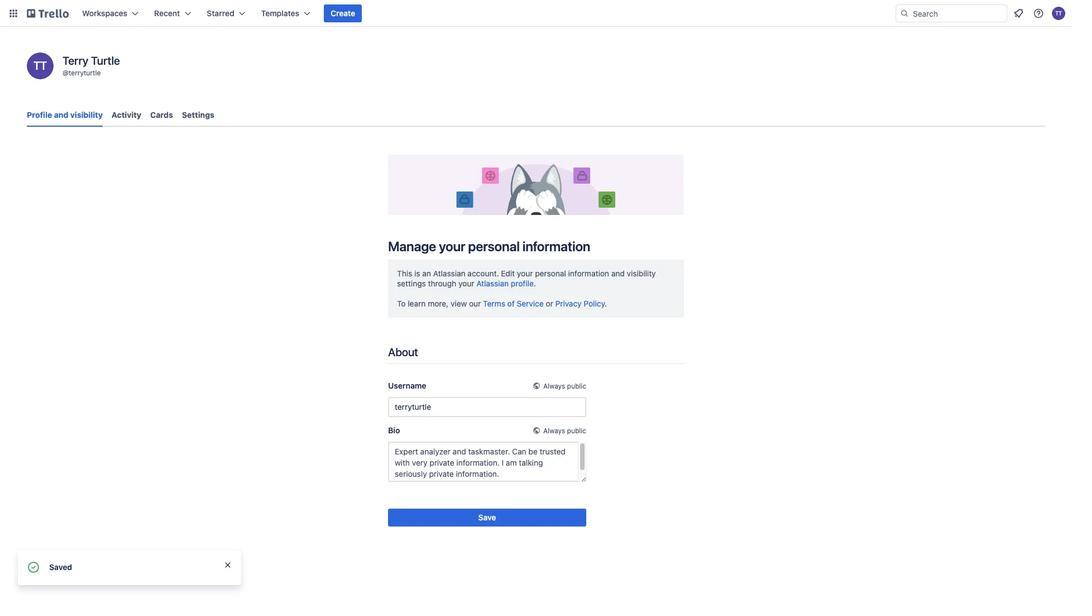 Task type: locate. For each thing, give the bounding box(es) containing it.
primary element
[[0, 0, 1072, 27]]

your up 'through'
[[439, 238, 465, 254]]

terry turtle (terryturtle) image
[[1052, 7, 1066, 20]]

settings link
[[182, 105, 214, 125]]

recent button
[[147, 4, 198, 22]]

activity
[[112, 110, 141, 120]]

1 vertical spatial always
[[543, 427, 565, 434]]

starred
[[207, 9, 234, 18]]

always public
[[543, 382, 586, 390], [543, 427, 586, 434]]

personal inside this is an atlassian account. edit your personal information and visibility settings through your
[[535, 269, 566, 278]]

information inside this is an atlassian account. edit your personal information and visibility settings through your
[[568, 269, 609, 278]]

0 vertical spatial visibility
[[70, 110, 103, 120]]

profile
[[27, 110, 52, 120]]

0 vertical spatial your
[[439, 238, 465, 254]]

this is an atlassian account. edit your personal information and visibility settings through your
[[397, 269, 656, 288]]

atlassian up 'through'
[[433, 269, 466, 278]]

2 public from the top
[[567, 427, 586, 434]]

2 always from the top
[[543, 427, 565, 434]]

manage
[[388, 238, 436, 254]]

1 always from the top
[[543, 382, 565, 390]]

information up policy
[[568, 269, 609, 278]]

1 vertical spatial .
[[605, 299, 607, 308]]

. inside . to learn more, view our
[[534, 279, 536, 288]]

atlassian down account.
[[477, 279, 509, 288]]

more,
[[428, 299, 449, 308]]

. right privacy
[[605, 299, 607, 308]]

0 vertical spatial atlassian
[[433, 269, 466, 278]]

always for bio
[[543, 427, 565, 434]]

. up service
[[534, 279, 536, 288]]

0 vertical spatial personal
[[468, 238, 520, 254]]

1 horizontal spatial .
[[605, 299, 607, 308]]

starred button
[[200, 4, 252, 22]]

1 horizontal spatial personal
[[535, 269, 566, 278]]

terryturtle
[[69, 69, 101, 77]]

1 horizontal spatial and
[[611, 269, 625, 278]]

1 vertical spatial personal
[[535, 269, 566, 278]]

bio
[[388, 426, 400, 435]]

0 vertical spatial public
[[567, 382, 586, 390]]

your up profile
[[517, 269, 533, 278]]

open information menu image
[[1033, 8, 1044, 19]]

saved
[[49, 563, 72, 572]]

1 vertical spatial visibility
[[627, 269, 656, 278]]

recent
[[154, 9, 180, 18]]

atlassian
[[433, 269, 466, 278], [477, 279, 509, 288]]

is
[[414, 269, 420, 278]]

search image
[[900, 9, 909, 18]]

profile and visibility
[[27, 110, 103, 120]]

always public for username
[[543, 382, 586, 390]]

create
[[331, 9, 355, 18]]

0 horizontal spatial atlassian
[[433, 269, 466, 278]]

view
[[451, 299, 467, 308]]

1 vertical spatial public
[[567, 427, 586, 434]]

1 always public from the top
[[543, 382, 586, 390]]

0 vertical spatial .
[[534, 279, 536, 288]]

Search field
[[909, 5, 1007, 22]]

information
[[523, 238, 590, 254], [568, 269, 609, 278]]

your
[[439, 238, 465, 254], [517, 269, 533, 278], [459, 279, 474, 288]]

terms of service link
[[483, 299, 544, 308]]

0 vertical spatial always public
[[543, 382, 586, 390]]

always
[[543, 382, 565, 390], [543, 427, 565, 434]]

privacy policy link
[[555, 299, 605, 308]]

terms of service or privacy policy .
[[483, 299, 607, 308]]

0 horizontal spatial visibility
[[70, 110, 103, 120]]

.
[[534, 279, 536, 288], [605, 299, 607, 308]]

1 vertical spatial information
[[568, 269, 609, 278]]

cards link
[[150, 105, 173, 125]]

0 vertical spatial always
[[543, 382, 565, 390]]

save
[[478, 513, 496, 522]]

0 horizontal spatial .
[[534, 279, 536, 288]]

and
[[54, 110, 68, 120], [611, 269, 625, 278]]

profile
[[511, 279, 534, 288]]

1 public from the top
[[567, 382, 586, 390]]

information up this is an atlassian account. edit your personal information and visibility settings through your at the top
[[523, 238, 590, 254]]

dismiss flag image
[[223, 561, 232, 570]]

personal
[[468, 238, 520, 254], [535, 269, 566, 278]]

0 vertical spatial and
[[54, 110, 68, 120]]

1 horizontal spatial visibility
[[627, 269, 656, 278]]

this
[[397, 269, 412, 278]]

your down account.
[[459, 279, 474, 288]]

of
[[507, 299, 515, 308]]

1 vertical spatial always public
[[543, 427, 586, 434]]

always for username
[[543, 382, 565, 390]]

@
[[63, 69, 69, 77]]

1 horizontal spatial atlassian
[[477, 279, 509, 288]]

username
[[388, 381, 426, 390]]

1 vertical spatial atlassian
[[477, 279, 509, 288]]

visibility
[[70, 110, 103, 120], [627, 269, 656, 278]]

settings
[[182, 110, 214, 120]]

atlassian profile
[[477, 279, 534, 288]]

2 always public from the top
[[543, 427, 586, 434]]

1 vertical spatial and
[[611, 269, 625, 278]]

public
[[567, 382, 586, 390], [567, 427, 586, 434]]

personal up or
[[535, 269, 566, 278]]

personal up account.
[[468, 238, 520, 254]]



Task type: describe. For each thing, give the bounding box(es) containing it.
public for bio
[[567, 427, 586, 434]]

profile and visibility link
[[27, 105, 103, 127]]

and inside this is an atlassian account. edit your personal information and visibility settings through your
[[611, 269, 625, 278]]

0 horizontal spatial personal
[[468, 238, 520, 254]]

templates button
[[255, 4, 317, 22]]

privacy
[[555, 299, 582, 308]]

our
[[469, 299, 481, 308]]

about
[[388, 345, 418, 358]]

service
[[517, 299, 544, 308]]

an
[[422, 269, 431, 278]]

terms
[[483, 299, 505, 308]]

. to learn more, view our
[[397, 279, 536, 308]]

to
[[397, 299, 406, 308]]

workspaces
[[82, 9, 127, 18]]

account.
[[468, 269, 499, 278]]

learn
[[408, 299, 426, 308]]

always public for bio
[[543, 427, 586, 434]]

atlassian profile link
[[477, 279, 534, 288]]

cards
[[150, 110, 173, 120]]

templates
[[261, 9, 299, 18]]

edit
[[501, 269, 515, 278]]

settings
[[397, 279, 426, 288]]

turtle
[[91, 54, 120, 67]]

through
[[428, 279, 456, 288]]

terry turtle @ terryturtle
[[63, 54, 120, 77]]

terry
[[63, 54, 88, 67]]

Bio text field
[[388, 442, 586, 482]]

0 horizontal spatial and
[[54, 110, 68, 120]]

0 vertical spatial information
[[523, 238, 590, 254]]

workspaces button
[[75, 4, 145, 22]]

or
[[546, 299, 553, 308]]

manage your personal information
[[388, 238, 590, 254]]

atlassian inside this is an atlassian account. edit your personal information and visibility settings through your
[[433, 269, 466, 278]]

activity link
[[112, 105, 141, 125]]

0 notifications image
[[1012, 7, 1025, 20]]

create button
[[324, 4, 362, 22]]

public for username
[[567, 382, 586, 390]]

back to home image
[[27, 4, 69, 22]]

policy
[[584, 299, 605, 308]]

2 vertical spatial your
[[459, 279, 474, 288]]

visibility inside this is an atlassian account. edit your personal information and visibility settings through your
[[627, 269, 656, 278]]

terry turtle (terryturtle) image
[[27, 52, 54, 79]]

save button
[[388, 509, 586, 527]]

1 vertical spatial your
[[517, 269, 533, 278]]

Username text field
[[388, 397, 586, 417]]



Task type: vqa. For each thing, say whether or not it's contained in the screenshot.
the bottom VISIBILITY
yes



